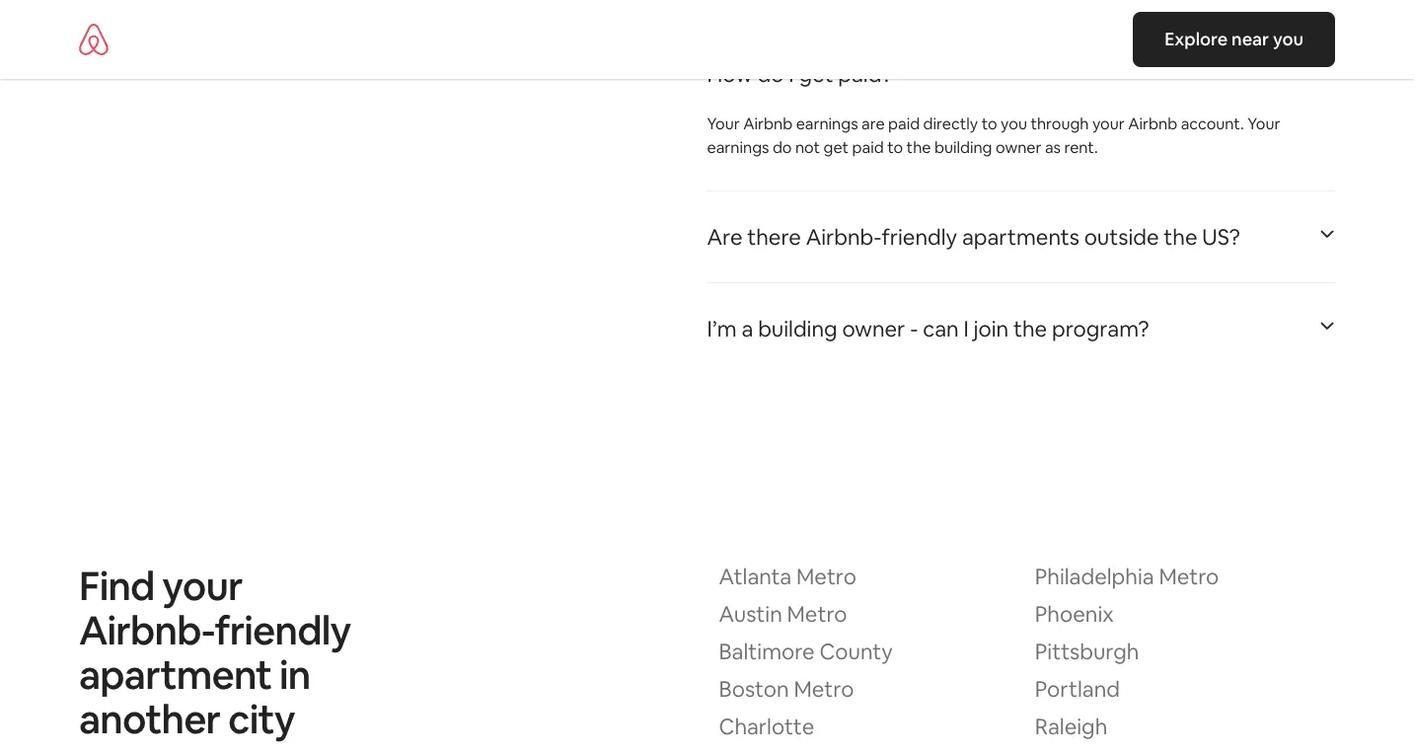 Task type: vqa. For each thing, say whether or not it's contained in the screenshot.
COUNTY
yes



Task type: locate. For each thing, give the bounding box(es) containing it.
portland link
[[1035, 675, 1336, 714]]

0 horizontal spatial paid
[[852, 137, 884, 157]]

to down paid? at the right
[[888, 137, 903, 157]]

1 vertical spatial get
[[824, 137, 849, 157]]

1 vertical spatial your
[[162, 560, 243, 611]]

earnings
[[796, 113, 858, 133], [707, 137, 769, 157]]

1 horizontal spatial airbnb
[[1129, 113, 1178, 133]]

airbnb left account. at the top
[[1129, 113, 1178, 133]]

us?
[[1203, 222, 1241, 251]]

city
[[228, 693, 295, 745]]

2 your from the left
[[1248, 113, 1281, 133]]

in
[[279, 649, 310, 700]]

you inside your airbnb earnings are paid directly to you through your airbnb account. your earnings do not get paid to the building owner as rent.
[[1001, 113, 1028, 133]]

your
[[1093, 113, 1125, 133], [162, 560, 243, 611]]

1 horizontal spatial i
[[964, 314, 969, 342]]

the left us?
[[1164, 222, 1198, 251]]

apartments
[[962, 222, 1080, 251]]

get right not
[[824, 137, 849, 157]]

your up the rent.
[[1093, 113, 1125, 133]]

0 vertical spatial do
[[758, 60, 784, 88]]

raleigh
[[1035, 712, 1108, 740]]

0 horizontal spatial building
[[758, 314, 838, 342]]

0 vertical spatial paid
[[888, 113, 920, 133]]

building
[[935, 137, 993, 157], [758, 314, 838, 342]]

0 horizontal spatial you
[[1001, 113, 1028, 133]]

i left join
[[964, 314, 969, 342]]

to right directly
[[982, 113, 998, 133]]

do inside your airbnb earnings are paid directly to you through your airbnb account. your earnings do not get paid to the building owner as rent.
[[773, 137, 792, 157]]

the right join
[[1014, 314, 1048, 342]]

paid
[[888, 113, 920, 133], [852, 137, 884, 157]]

your down how on the top of the page
[[707, 113, 740, 133]]

i
[[789, 60, 794, 88], [964, 314, 969, 342]]

0 vertical spatial earnings
[[796, 113, 858, 133]]

1 horizontal spatial building
[[935, 137, 993, 157]]

get
[[799, 60, 834, 88], [824, 137, 849, 157]]

owner left "as"
[[996, 137, 1042, 157]]

do right how on the top of the page
[[758, 60, 784, 88]]

austin metro link
[[719, 600, 1019, 639]]

friendly
[[882, 222, 958, 251]]

baltimore
[[719, 637, 815, 665]]

0 horizontal spatial your
[[707, 113, 740, 133]]

0 vertical spatial get
[[799, 60, 834, 88]]

0 horizontal spatial earnings
[[707, 137, 769, 157]]

how
[[707, 60, 753, 88]]

0 vertical spatial you
[[1273, 28, 1304, 51]]

1 vertical spatial do
[[773, 137, 792, 157]]

your inside "find your airbnb‑friendly apartment in another city"
[[162, 560, 243, 611]]

0 vertical spatial the
[[907, 137, 931, 157]]

earnings up not
[[796, 113, 858, 133]]

0 horizontal spatial to
[[888, 137, 903, 157]]

as
[[1045, 137, 1061, 157]]

do left not
[[773, 137, 792, 157]]

do
[[758, 60, 784, 88], [773, 137, 792, 157]]

building inside your airbnb earnings are paid directly to you through your airbnb account. your earnings do not get paid to the building owner as rent.
[[935, 137, 993, 157]]

0 vertical spatial your
[[1093, 113, 1125, 133]]

explore near you button
[[1133, 12, 1336, 67]]

you left through
[[1001, 113, 1028, 133]]

1 vertical spatial owner
[[842, 314, 906, 342]]

paid down are
[[852, 137, 884, 157]]

near
[[1232, 28, 1270, 51]]

rent.
[[1065, 137, 1098, 157]]

owner left ‑
[[842, 314, 906, 342]]

1 horizontal spatial earnings
[[796, 113, 858, 133]]

metro up phoenix link on the right of page
[[1159, 562, 1219, 590]]

join
[[974, 314, 1009, 342]]

are
[[707, 222, 743, 251]]

airbnb-
[[806, 222, 882, 251]]

philadelphia metro link
[[1035, 562, 1336, 601]]

owner inside your airbnb earnings are paid directly to you through your airbnb account. your earnings do not get paid to the building owner as rent.
[[996, 137, 1042, 157]]

pittsburgh
[[1035, 637, 1140, 665]]

your right find
[[162, 560, 243, 611]]

the down directly
[[907, 137, 931, 157]]

austin
[[719, 600, 783, 628]]

your
[[707, 113, 740, 133], [1248, 113, 1281, 133]]

2 airbnb from the left
[[1129, 113, 1178, 133]]

1 vertical spatial paid
[[852, 137, 884, 157]]

owner
[[996, 137, 1042, 157], [842, 314, 906, 342]]

1 horizontal spatial to
[[982, 113, 998, 133]]

can
[[923, 314, 959, 342]]

another
[[79, 693, 220, 745]]

0 vertical spatial owner
[[996, 137, 1042, 157]]

0 horizontal spatial the
[[907, 137, 931, 157]]

2 horizontal spatial the
[[1164, 222, 1198, 251]]

you right near
[[1273, 28, 1304, 51]]

paid right are
[[888, 113, 920, 133]]

a
[[742, 314, 754, 342]]

building right a
[[758, 314, 838, 342]]

2 vertical spatial the
[[1014, 314, 1048, 342]]

i right how on the top of the page
[[789, 60, 794, 88]]

1 horizontal spatial your
[[1093, 113, 1125, 133]]

‑
[[910, 314, 918, 342]]

metro down county
[[794, 675, 854, 703]]

1 horizontal spatial owner
[[996, 137, 1042, 157]]

explore airbnb‑friendly apartments in other cities element
[[719, 562, 1336, 755]]

your airbnb earnings are paid directly to you through your airbnb account. your earnings do not get paid to the building owner as rent.
[[707, 113, 1281, 157]]

atlanta metro austin metro baltimore county boston metro charlotte
[[719, 562, 893, 740]]

your right account. at the top
[[1248, 113, 1281, 133]]

0 horizontal spatial i
[[789, 60, 794, 88]]

0 vertical spatial building
[[935, 137, 993, 157]]

you inside explore near you button
[[1273, 28, 1304, 51]]

0 horizontal spatial your
[[162, 560, 243, 611]]

1 vertical spatial to
[[888, 137, 903, 157]]

1 vertical spatial the
[[1164, 222, 1198, 251]]

1 horizontal spatial you
[[1273, 28, 1304, 51]]

airbnb
[[744, 113, 793, 133], [1129, 113, 1178, 133]]

find
[[79, 560, 155, 611]]

you
[[1273, 28, 1304, 51], [1001, 113, 1028, 133]]

get left paid? at the right
[[799, 60, 834, 88]]

there
[[748, 222, 801, 251]]

raleigh link
[[1035, 712, 1336, 751]]

metro
[[797, 562, 857, 590], [1159, 562, 1219, 590], [787, 600, 847, 628], [794, 675, 854, 703]]

0 horizontal spatial owner
[[842, 314, 906, 342]]

0 vertical spatial to
[[982, 113, 998, 133]]

the
[[907, 137, 931, 157], [1164, 222, 1198, 251], [1014, 314, 1048, 342]]

0 horizontal spatial airbnb
[[744, 113, 793, 133]]

1 vertical spatial you
[[1001, 113, 1028, 133]]

earnings left not
[[707, 137, 769, 157]]

boston metro link
[[719, 675, 1019, 714]]

to
[[982, 113, 998, 133], [888, 137, 903, 157]]

metro up county
[[787, 600, 847, 628]]

1 horizontal spatial your
[[1248, 113, 1281, 133]]

metro inside philadelphia metro phoenix pittsburgh portland raleigh
[[1159, 562, 1219, 590]]

1 vertical spatial i
[[964, 314, 969, 342]]

airbnb down how do i get paid?
[[744, 113, 793, 133]]

building down directly
[[935, 137, 993, 157]]



Task type: describe. For each thing, give the bounding box(es) containing it.
find your airbnb‑friendly apartment in another city
[[79, 560, 351, 745]]

program?
[[1052, 314, 1150, 342]]

metro up austin metro link
[[797, 562, 857, 590]]

philadelphia metro phoenix pittsburgh portland raleigh
[[1035, 562, 1219, 740]]

atlanta metro link
[[719, 562, 1019, 601]]

1 horizontal spatial the
[[1014, 314, 1048, 342]]

charlotte
[[719, 712, 815, 740]]

airbnb‑friendly
[[79, 604, 351, 656]]

1 your from the left
[[707, 113, 740, 133]]

your inside your airbnb earnings are paid directly to you through your airbnb account. your earnings do not get paid to the building owner as rent.
[[1093, 113, 1125, 133]]

not
[[796, 137, 820, 157]]

directly
[[924, 113, 978, 133]]

the inside your airbnb earnings are paid directly to you through your airbnb account. your earnings do not get paid to the building owner as rent.
[[907, 137, 931, 157]]

explore near you
[[1165, 28, 1304, 51]]

philadelphia
[[1035, 562, 1155, 590]]

phoenix link
[[1035, 600, 1336, 639]]

county
[[820, 637, 893, 665]]

1 vertical spatial earnings
[[707, 137, 769, 157]]

1 horizontal spatial paid
[[888, 113, 920, 133]]

boston
[[719, 675, 789, 703]]

get inside your airbnb earnings are paid directly to you through your airbnb account. your earnings do not get paid to the building owner as rent.
[[824, 137, 849, 157]]

how do i get paid?
[[707, 60, 893, 88]]

outside
[[1085, 222, 1159, 251]]

apartment
[[79, 649, 272, 700]]

charlotte link
[[719, 712, 1019, 751]]

0 vertical spatial i
[[789, 60, 794, 88]]

pittsburgh link
[[1035, 637, 1336, 676]]

atlanta
[[719, 562, 792, 590]]

1 vertical spatial building
[[758, 314, 838, 342]]

account.
[[1181, 113, 1244, 133]]

explore
[[1165, 28, 1228, 51]]

i'm a building owner ‑ can i join the program?
[[707, 314, 1150, 342]]

portland
[[1035, 675, 1120, 703]]

i'm
[[707, 314, 737, 342]]

are
[[862, 113, 885, 133]]

baltimore county link
[[719, 637, 1019, 676]]

through
[[1031, 113, 1089, 133]]

are there airbnb-friendly apartments outside the us?
[[707, 222, 1241, 251]]

paid?
[[838, 60, 893, 88]]

1 airbnb from the left
[[744, 113, 793, 133]]

phoenix
[[1035, 600, 1114, 628]]



